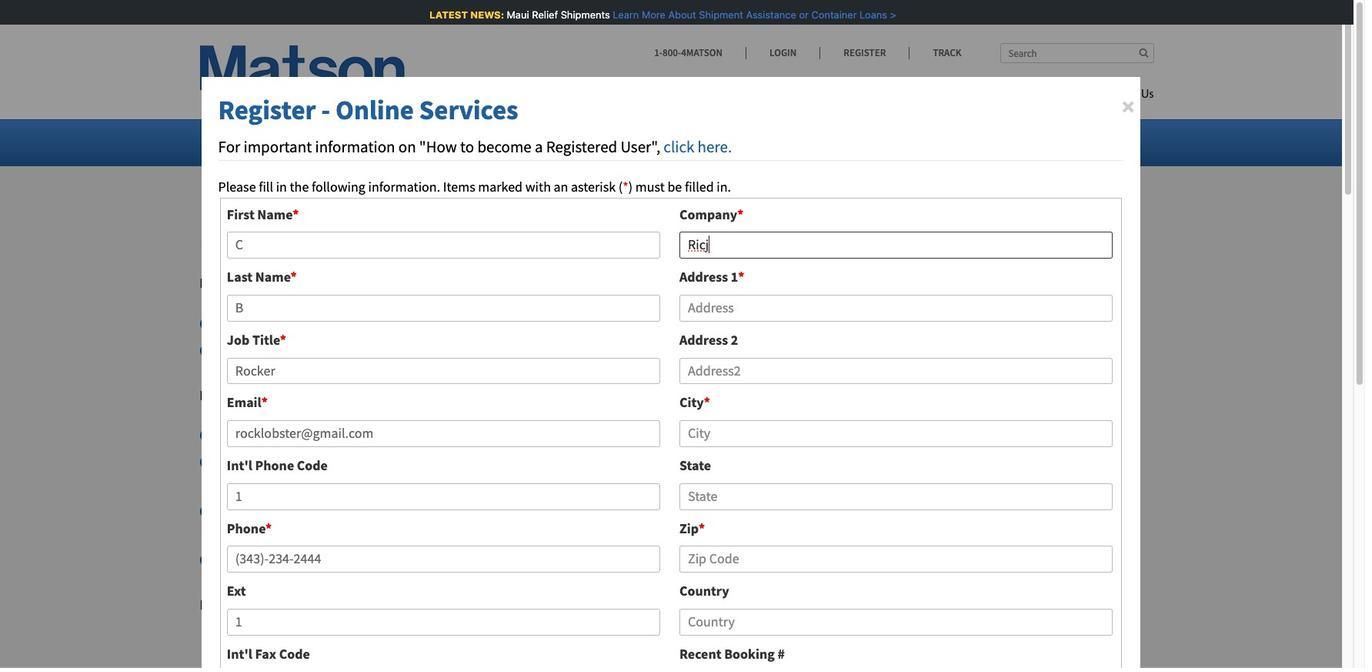 Task type: locate. For each thing, give the bounding box(es) containing it.
time down inquires:
[[317, 426, 344, 444]]

time inside the individual/one-time shipping other containerized commodities: book/quote – please call 1-800-962- 8766: or
[[317, 502, 344, 519]]

fill
[[259, 177, 273, 195]]

2 shipping from the top
[[346, 453, 396, 470]]

1 address from the top
[[680, 268, 728, 286]]

please right the book
[[553, 453, 591, 470]]

1 horizontal spatial click
[[664, 136, 695, 157]]

1 vertical spatial track link
[[276, 524, 314, 542]]

2 time from the top
[[317, 453, 344, 470]]

1 vertical spatial or
[[260, 524, 273, 542]]

the
[[290, 177, 309, 195]]

for all other inquires:
[[200, 386, 331, 404]]

0 horizontal spatial or
[[260, 524, 273, 542]]

* up trucker link
[[266, 519, 272, 537]]

marked
[[478, 177, 523, 195]]

1 horizontal spatial track link
[[276, 524, 314, 542]]

× button
[[1122, 91, 1135, 122]]

company for *
[[680, 205, 737, 223]]

company up last name *
[[200, 219, 344, 265]]

following
[[312, 177, 366, 195]]

1 horizontal spatial 1-
[[654, 46, 663, 59]]

search image
[[1139, 48, 1149, 58]]

1 horizontal spatial 800-
[[765, 502, 790, 519]]

click here. link
[[664, 136, 732, 157]]

or up trucker link
[[260, 524, 273, 542]]

0 vertical spatial please
[[553, 453, 591, 470]]

int'l for int'l phone code
[[227, 456, 252, 474]]

individual/one- down int'l phone code
[[227, 502, 317, 519]]

other inside the individual/one-time shipping other containerized commodities: book/quote – please call 1-800-962- 8766: or
[[399, 502, 430, 519]]

registered
[[302, 341, 359, 358]]

business
[[371, 314, 421, 332]]

1 vertical spatial 1-
[[617, 453, 628, 470]]

latest news: maui relief shipments learn more about shipment assistance or container loans >
[[428, 8, 895, 21]]

with right account
[[436, 596, 461, 614]]

company doing ongoing business with matson link
[[227, 314, 495, 332]]

1 vertical spatial other
[[399, 502, 430, 519]]

track link
[[227, 475, 265, 493], [276, 524, 314, 542]]

learn
[[611, 8, 637, 21]]

1 horizontal spatial to
[[460, 136, 474, 157]]

First Name text field
[[227, 232, 660, 259]]

0 vertical spatial an
[[554, 177, 568, 195]]

0 vertical spatial int'l
[[227, 456, 252, 474]]

registration inside registration for matson navigation company
[[200, 175, 377, 221]]

0 vertical spatial code
[[297, 456, 328, 474]]

first
[[227, 205, 255, 223]]

1 registration from the top
[[200, 175, 377, 221]]

register down loans
[[844, 46, 886, 59]]

for left items
[[385, 175, 425, 221]]

an left account
[[369, 596, 384, 614]]

1 vertical spatial address
[[680, 331, 728, 349]]

1 horizontal spatial –
[[681, 502, 687, 519]]

with for marked
[[525, 177, 551, 195]]

or left container
[[798, 8, 807, 21]]

address for address 2
[[680, 331, 728, 349]]

0 vertical spatial register
[[844, 46, 886, 59]]

code for int'l fax code
[[279, 645, 310, 663]]

shipments
[[559, 8, 608, 21]]

please inside 'individual/one-time shipping household goods: book – please call 1-888-562-8766: estimate track'
[[553, 453, 591, 470]]

maui
[[505, 8, 527, 21]]

shipping inside the individual/one-time shipping other containerized commodities: book/quote – please call 1-800-962- 8766: or
[[346, 502, 396, 519]]

1 vertical spatial to
[[289, 596, 301, 614]]

with right marked
[[525, 177, 551, 195]]

address
[[680, 268, 728, 286], [680, 331, 728, 349]]

email *
[[227, 394, 268, 411]]

navigation
[[550, 175, 710, 221]]

int'l for int'l fax code
[[227, 645, 252, 663]]

registered
[[546, 136, 617, 157]]

2 vertical spatial 1-
[[753, 502, 765, 519]]

1 vertical spatial 8766:
[[227, 524, 258, 542]]

800- down about
[[663, 46, 681, 59]]

0 horizontal spatial to
[[289, 596, 301, 614]]

south pacific link
[[721, 133, 805, 151]]

call left 888-
[[594, 453, 614, 470]]

0 horizontal spatial on
[[362, 341, 377, 358]]

2 horizontal spatial 1-
[[753, 502, 765, 519]]

int'l left fax
[[227, 645, 252, 663]]

zip
[[680, 519, 699, 537]]

1 vertical spatial code
[[279, 645, 310, 663]]

0 horizontal spatial register
[[218, 93, 316, 127]]

call
[[594, 453, 614, 470], [730, 502, 751, 519]]

to
[[460, 136, 474, 157], [289, 596, 301, 614]]

asia link
[[650, 133, 683, 151]]

on for "how
[[398, 136, 416, 157]]

matson down the "business"
[[380, 341, 422, 358]]

filled
[[685, 177, 714, 195]]

individual/one- inside the individual/one-time shipping other containerized commodities: book/quote – please call 1-800-962- 8766: or
[[227, 502, 317, 519]]

other right all
[[241, 386, 274, 404]]

register
[[844, 46, 886, 59], [218, 93, 316, 127]]

1 vertical spatial registration
[[200, 274, 274, 292]]

2 vertical spatial time
[[317, 502, 344, 519]]

2 vertical spatial for
[[350, 596, 367, 614]]

None search field
[[1000, 43, 1154, 63]]

user
[[227, 341, 253, 358]]

3 individual/one- from the top
[[227, 502, 317, 519]]

– right book/quote
[[681, 502, 687, 519]]

Address 2 text field
[[680, 358, 1113, 384]]

1 vertical spatial please
[[690, 502, 728, 519]]

0 vertical spatial on
[[398, 136, 416, 157]]

1 vertical spatial shipping
[[346, 453, 396, 470]]

int'l down email at left
[[227, 456, 252, 474]]

0 vertical spatial individual/one-
[[227, 426, 317, 444]]

name for first name
[[257, 205, 293, 223]]

8766: left estimate
[[678, 453, 709, 470]]

alaska
[[565, 133, 603, 151]]

click left here
[[606, 596, 632, 614]]

2
[[731, 331, 738, 349]]

– right the book
[[544, 453, 550, 470]]

other down household
[[399, 502, 430, 519]]

with up website
[[424, 314, 450, 332]]

0 vertical spatial or
[[798, 8, 807, 21]]

0 horizontal spatial 8766:
[[227, 524, 258, 542]]

login link
[[746, 46, 820, 59]]

individual/one-time shipping household goods: book – please call 1-888-562-8766: estimate track
[[227, 453, 769, 493]]

0 vertical spatial 800-
[[663, 46, 681, 59]]

8766: up trucker link
[[227, 524, 258, 542]]

job title *
[[227, 331, 286, 349]]

800- down estimate
[[765, 502, 790, 519]]

doing
[[285, 314, 318, 332]]

0 horizontal spatial track
[[227, 475, 265, 493]]

job
[[227, 331, 250, 349]]

for left all
[[200, 386, 220, 404]]

become
[[478, 136, 532, 157]]

access
[[585, 341, 622, 358]]

1 horizontal spatial register
[[844, 46, 886, 59]]

individual/one- up int'l phone code
[[227, 426, 317, 444]]

Country text field
[[680, 609, 1113, 636]]

1 individual/one- from the top
[[227, 426, 317, 444]]

1- left 962-
[[753, 502, 765, 519]]

1 vertical spatial an
[[369, 596, 384, 614]]

0 vertical spatial track link
[[227, 475, 265, 493]]

call inside 'individual/one-time shipping household goods: book – please call 1-888-562-8766: estimate track'
[[594, 453, 614, 470]]

0 vertical spatial address
[[680, 268, 728, 286]]

1 vertical spatial individual/one-
[[227, 453, 317, 470]]

an left asterisk
[[554, 177, 568, 195]]

1 vertical spatial with
[[424, 314, 450, 332]]

on left the ""how"
[[398, 136, 416, 157]]

1 vertical spatial click
[[606, 596, 632, 614]]

0 vertical spatial shipping
[[346, 426, 396, 444]]

0 vertical spatial name
[[257, 205, 293, 223]]

8766: inside the individual/one-time shipping other containerized commodities: book/quote – please call 1-800-962- 8766: or
[[227, 524, 258, 542]]

800- inside the individual/one-time shipping other containerized commodities: book/quote – please call 1-800-962- 8766: or
[[765, 502, 790, 519]]

0 vertical spatial for
[[218, 136, 240, 157]]

household
[[399, 453, 462, 470]]

individual/one- down email *
[[227, 453, 317, 470]]

shipping for other
[[346, 502, 396, 519]]

0 vertical spatial time
[[317, 426, 344, 444]]

for up company doing ongoing business with matson link
[[356, 274, 374, 292]]

0 vertical spatial with
[[525, 177, 551, 195]]

8766:
[[678, 453, 709, 470], [227, 524, 258, 542]]

2 int'l from the top
[[227, 645, 252, 663]]

on down 'company doing ongoing business with matson'
[[362, 341, 377, 358]]

code down individual/one-time shipping automobile: in the left of the page
[[297, 456, 328, 474]]

overview
[[219, 133, 273, 151]]

1 vertical spatial track
[[276, 524, 314, 542]]

company inside registration for matson navigation company
[[200, 219, 344, 265]]

0 vertical spatial registration
[[200, 175, 377, 221]]

2 address from the top
[[680, 331, 728, 349]]

please down state
[[690, 502, 728, 519]]

track right phone *
[[276, 524, 314, 542]]

address left the 2
[[680, 331, 728, 349]]

assistance
[[744, 8, 795, 21]]

for right register
[[350, 596, 367, 614]]

estimate
[[711, 453, 769, 470]]

1 int'l from the top
[[227, 456, 252, 474]]

trucker link
[[227, 551, 270, 568]]

2 individual/one- from the top
[[227, 453, 317, 470]]

individual/one- inside 'individual/one-time shipping household goods: book – please call 1-888-562-8766: estimate track'
[[227, 453, 317, 470]]

please
[[553, 453, 591, 470], [690, 502, 728, 519], [566, 596, 603, 614]]

track inside 'individual/one-time shipping household goods: book – please call 1-888-562-8766: estimate track'
[[227, 475, 265, 493]]

2 vertical spatial shipping
[[346, 502, 396, 519]]

address left 1
[[680, 268, 728, 286]]

track link right phone *
[[276, 524, 314, 542]]

1 vertical spatial int'l
[[227, 645, 252, 663]]

with for account
[[436, 596, 461, 614]]

1 vertical spatial –
[[681, 502, 687, 519]]

containerized
[[433, 502, 512, 519]]

track link
[[909, 46, 962, 59]]

click left here.
[[664, 136, 695, 157]]

0 vertical spatial phone
[[255, 456, 294, 474]]

on for matson
[[362, 341, 377, 358]]

matson
[[433, 175, 542, 221], [453, 314, 495, 332], [380, 341, 422, 358], [464, 596, 506, 614]]

state
[[680, 456, 711, 474]]

2 vertical spatial individual/one-
[[227, 502, 317, 519]]

email
[[227, 394, 261, 411]]

register - online services
[[218, 93, 518, 127]]

information.
[[368, 177, 440, 195]]

×
[[1122, 91, 1135, 122]]

services
[[419, 93, 518, 127]]

in.
[[717, 177, 731, 195]]

time
[[317, 426, 344, 444], [317, 453, 344, 470], [317, 502, 344, 519]]

first name *
[[227, 205, 299, 223]]

0 horizontal spatial call
[[594, 453, 614, 470]]

Last Name text field
[[227, 295, 660, 322]]

for up please
[[218, 136, 240, 157]]

or inside the individual/one-time shipping other containerized commodities: book/quote – please call 1-800-962- 8766: or
[[260, 524, 273, 542]]

1 horizontal spatial other
[[399, 502, 430, 519]]

call down 'estimate' link at the bottom of the page
[[730, 502, 751, 519]]

shipping for automobile:
[[346, 426, 396, 444]]

0 vertical spatial call
[[594, 453, 614, 470]]

time inside 'individual/one-time shipping household goods: book – please call 1-888-562-8766: estimate track'
[[317, 453, 344, 470]]

matson down for important information on "how to become a registered user", click here. in the top of the page
[[433, 175, 542, 221]]

1 vertical spatial time
[[317, 453, 344, 470]]

ext
[[227, 582, 246, 600]]

1- down latest news: maui relief shipments learn more about shipment assistance or container loans >
[[654, 46, 663, 59]]

Address text field
[[680, 295, 1113, 322]]

for
[[385, 175, 425, 221], [356, 274, 374, 292], [350, 596, 367, 614]]

* right user
[[280, 331, 286, 349]]

3 shipping from the top
[[346, 502, 396, 519]]

1 vertical spatial register
[[218, 93, 316, 127]]

1 vertical spatial call
[[730, 502, 751, 519]]

2 vertical spatial with
[[436, 596, 461, 614]]

call inside the individual/one-time shipping other containerized commodities: book/quote – please call 1-800-962- 8766: or
[[730, 502, 751, 519]]

a
[[535, 136, 543, 157]]

0 vertical spatial for
[[385, 175, 425, 221]]

1- left 562-
[[617, 453, 628, 470]]

or
[[798, 8, 807, 21], [260, 524, 273, 542]]

1 vertical spatial 800-
[[765, 502, 790, 519]]

for
[[218, 136, 240, 157], [200, 386, 220, 404]]

phone up trucker link
[[227, 519, 266, 537]]

shipping
[[346, 426, 396, 444], [346, 453, 396, 470], [346, 502, 396, 519]]

city
[[680, 394, 704, 411]]

company up user
[[227, 314, 282, 332]]

0 vertical spatial other
[[241, 386, 274, 404]]

code right fax
[[279, 645, 310, 663]]

for for for important information on "how to become a registered user", click here.
[[218, 136, 240, 157]]

on
[[398, 136, 416, 157], [362, 341, 377, 358]]

3 time from the top
[[317, 502, 344, 519]]

1 vertical spatial name
[[255, 268, 291, 286]]

time down int'l phone code
[[317, 502, 344, 519]]

* right is on the top left of page
[[291, 268, 297, 286]]

phone up phone *
[[255, 456, 294, 474]]

register up overview "link"
[[218, 93, 316, 127]]

loans
[[858, 8, 886, 21]]

0 horizontal spatial other
[[241, 386, 274, 404]]

company down "filled"
[[680, 205, 737, 223]]

Zip Code text field
[[680, 546, 1113, 573]]

0 horizontal spatial 1-
[[617, 453, 628, 470]]

blue matson logo with ocean, shipping, truck, rail and logistics written beneath it. image
[[200, 45, 415, 109]]

time for or
[[317, 502, 344, 519]]

0 horizontal spatial track link
[[227, 475, 265, 493]]

following:
[[377, 274, 439, 292]]

code for int'l phone code
[[297, 456, 328, 474]]

1 horizontal spatial on
[[398, 136, 416, 157]]

company for doing
[[227, 314, 282, 332]]

0 vertical spatial 8766:
[[678, 453, 709, 470]]

click here link
[[606, 596, 661, 614]]

track down int'l phone code
[[227, 475, 265, 493]]

0 horizontal spatial –
[[544, 453, 550, 470]]

888-
[[628, 453, 653, 470]]

1-800-4matson link
[[654, 46, 746, 59]]

0 horizontal spatial 800-
[[663, 46, 681, 59]]

name down the in
[[257, 205, 293, 223]]

news:
[[469, 8, 503, 21]]

logistics,
[[509, 596, 563, 614]]

1 horizontal spatial 8766:
[[678, 453, 709, 470]]

contact us
[[1098, 89, 1154, 101]]

register link
[[820, 46, 909, 59]]

shipping inside 'individual/one-time shipping household goods: book – please call 1-888-562-8766: estimate track'
[[346, 453, 396, 470]]

1 vertical spatial on
[[362, 341, 377, 358]]

name right last
[[255, 268, 291, 286]]

guam
[[407, 133, 441, 151]]

0 vertical spatial 1-
[[654, 46, 663, 59]]

phone *
[[227, 519, 272, 537]]

1 horizontal spatial call
[[730, 502, 751, 519]]

0 vertical spatial –
[[544, 453, 550, 470]]

2 registration from the top
[[200, 274, 274, 292]]

1 vertical spatial for
[[200, 386, 220, 404]]

1 shipping from the top
[[346, 426, 396, 444]]

for important information on "how to become a registered user", click here.
[[218, 136, 732, 157]]

overview link
[[219, 133, 283, 151]]

you
[[210, 596, 232, 614]]

to left register
[[289, 596, 301, 614]]

please right logistics,
[[566, 596, 603, 614]]

0 vertical spatial track
[[227, 475, 265, 493]]

to right &
[[460, 136, 474, 157]]

800-
[[663, 46, 681, 59], [765, 502, 790, 519]]

1 horizontal spatial track
[[276, 524, 314, 542]]

time down individual/one-time shipping automobile: in the left of the page
[[317, 453, 344, 470]]

1 time from the top
[[317, 426, 344, 444]]

track link down int'l phone code
[[227, 475, 265, 493]]



Task type: vqa. For each thing, say whether or not it's contained in the screenshot.


Task type: describe. For each thing, give the bounding box(es) containing it.
(
[[619, 177, 623, 195]]

fax
[[255, 645, 276, 663]]

562-
[[653, 453, 678, 470]]

company *
[[680, 205, 744, 223]]

register
[[304, 596, 348, 614]]

in
[[276, 177, 287, 195]]

#
[[778, 645, 785, 663]]

about
[[667, 8, 695, 21]]

– inside 'individual/one-time shipping household goods: book – please call 1-888-562-8766: estimate track'
[[544, 453, 550, 470]]

register for register
[[844, 46, 886, 59]]

* up country
[[699, 519, 705, 537]]

asia
[[650, 133, 674, 151]]

0 vertical spatial click
[[664, 136, 695, 157]]

company doing ongoing business with matson
[[227, 314, 495, 332]]

micronesia
[[455, 133, 518, 151]]

hawaii link
[[320, 133, 369, 151]]

1 horizontal spatial an
[[554, 177, 568, 195]]

if
[[200, 596, 207, 614]]

2 vertical spatial please
[[566, 596, 603, 614]]

register for register - online services
[[218, 93, 316, 127]]

here
[[635, 596, 661, 614]]

title
[[252, 331, 280, 349]]

zip *
[[680, 519, 705, 537]]

contact us link
[[1075, 81, 1154, 112]]

trucker
[[227, 551, 270, 568]]

information
[[315, 136, 395, 157]]

south pacific
[[721, 133, 796, 151]]

"how
[[419, 136, 457, 157]]

8766: inside 'individual/one-time shipping household goods: book – please call 1-888-562-8766: estimate track'
[[678, 453, 709, 470]]

book/quote
[[597, 502, 678, 519]]

City text field
[[680, 420, 1113, 447]]

Email text field
[[227, 420, 660, 447]]

Company text field
[[680, 232, 1113, 259]]

booking
[[724, 645, 775, 663]]

contact
[[1098, 89, 1139, 101]]

1
[[731, 268, 738, 286]]

4matson
[[681, 46, 723, 59]]

user already registered on matson website needing additional access link
[[227, 341, 622, 358]]

matson up needing
[[453, 314, 495, 332]]

Ext text field
[[227, 609, 660, 636]]

top menu navigation
[[597, 81, 1154, 112]]

login
[[770, 46, 797, 59]]

registration for registration for matson navigation company
[[200, 175, 377, 221]]

additional
[[523, 341, 582, 358]]

0 vertical spatial to
[[460, 136, 474, 157]]

Int'l Phone Code text field
[[227, 483, 660, 510]]

name for last name
[[255, 268, 291, 286]]

0 horizontal spatial an
[[369, 596, 384, 614]]

matson inside registration for matson navigation company
[[433, 175, 542, 221]]

container
[[810, 8, 855, 21]]

0 horizontal spatial click
[[606, 596, 632, 614]]

1-800-4matson
[[654, 46, 723, 59]]

please fill in the following information.  items marked with an asterisk ( * ) must be filled in.
[[218, 177, 731, 195]]

recent booking #
[[680, 645, 785, 663]]

last
[[227, 268, 253, 286]]

online
[[336, 93, 414, 127]]

1 vertical spatial for
[[356, 274, 374, 292]]

registration is applicable for following:
[[200, 274, 439, 292]]

guam & micronesia link
[[407, 133, 527, 151]]

address for address 1 *
[[680, 268, 728, 286]]

1 vertical spatial phone
[[227, 519, 266, 537]]

)
[[629, 177, 633, 195]]

individual/one-time shipping other containerized commodities: book/quote – please call 1-800-962- 8766: or
[[227, 502, 814, 542]]

matson left logistics,
[[464, 596, 506, 614]]

city *
[[680, 394, 710, 411]]

1- inside 'individual/one-time shipping household goods: book – please call 1-888-562-8766: estimate track'
[[617, 453, 628, 470]]

shipping for household
[[346, 453, 396, 470]]

individual/one- for track
[[227, 453, 317, 470]]

* up the 2
[[738, 268, 745, 286]]

goods:
[[465, 453, 504, 470]]

individual/one- for or
[[227, 502, 317, 519]]

track
[[933, 46, 962, 59]]

Phone text field
[[227, 546, 660, 573]]

if you intended to register for an account with matson logistics, please click here
[[200, 596, 661, 614]]

int'l fax code
[[227, 645, 310, 663]]

1- inside the individual/one-time shipping other containerized commodities: book/quote – please call 1-800-962- 8766: or
[[753, 502, 765, 519]]

hawaii
[[320, 133, 360, 151]]

– inside the individual/one-time shipping other containerized commodities: book/quote – please call 1-800-962- 8766: or
[[681, 502, 687, 519]]

is
[[277, 274, 287, 292]]

1 horizontal spatial or
[[798, 8, 807, 21]]

commodities:
[[515, 502, 594, 519]]

book
[[506, 453, 541, 470]]

intended
[[234, 596, 287, 614]]

for inside registration for matson navigation company
[[385, 175, 425, 221]]

important
[[244, 136, 312, 157]]

address 1 *
[[680, 268, 745, 286]]

State text field
[[680, 483, 1113, 510]]

asterisk
[[571, 177, 616, 195]]

estimate link
[[711, 453, 769, 470]]

inquires:
[[277, 386, 331, 404]]

last name *
[[227, 268, 297, 286]]

Job Title text field
[[227, 358, 660, 384]]

* up 1
[[737, 205, 744, 223]]

shipment
[[697, 8, 742, 21]]

be
[[668, 177, 682, 195]]

needing
[[473, 341, 520, 358]]

* down the
[[293, 205, 299, 223]]

pacific
[[758, 133, 796, 151]]

automobile:
[[399, 426, 470, 444]]

learn more about shipment assistance or container loans > link
[[611, 8, 895, 21]]

Search search field
[[1000, 43, 1154, 63]]

int'l phone code
[[227, 456, 328, 474]]

for for for all other inquires:
[[200, 386, 220, 404]]

us
[[1141, 89, 1154, 101]]

here.
[[698, 136, 732, 157]]

* left must
[[623, 177, 629, 195]]

&
[[444, 133, 453, 151]]

time for track
[[317, 453, 344, 470]]

recent
[[680, 645, 722, 663]]

ongoing
[[321, 314, 368, 332]]

* down address 2
[[704, 394, 710, 411]]

please inside the individual/one-time shipping other containerized commodities: book/quote – please call 1-800-962- 8766: or
[[690, 502, 728, 519]]

* right all
[[261, 394, 268, 411]]

website
[[425, 341, 470, 358]]

applicable
[[290, 274, 354, 292]]

individual/one-time shipping automobile:
[[227, 426, 473, 444]]

registration for registration is applicable for following:
[[200, 274, 274, 292]]

user",
[[621, 136, 660, 157]]

already
[[256, 341, 299, 358]]



